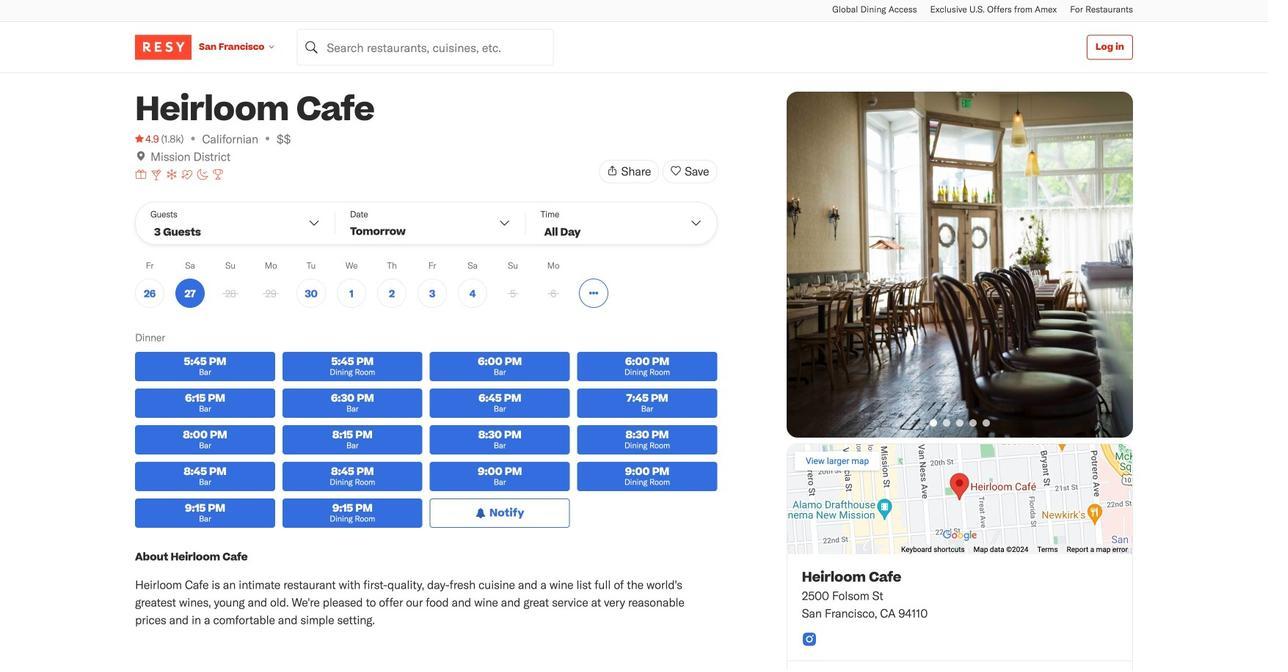 Task type: vqa. For each thing, say whether or not it's contained in the screenshot.
4.9 out of 5 stars image
yes



Task type: locate. For each thing, give the bounding box(es) containing it.
(1.8k) reviews element
[[161, 131, 184, 146]]

None field
[[297, 29, 554, 66]]



Task type: describe. For each thing, give the bounding box(es) containing it.
4.9 out of 5 stars image
[[135, 131, 159, 146]]

Search restaurants, cuisines, etc. text field
[[297, 29, 554, 66]]



